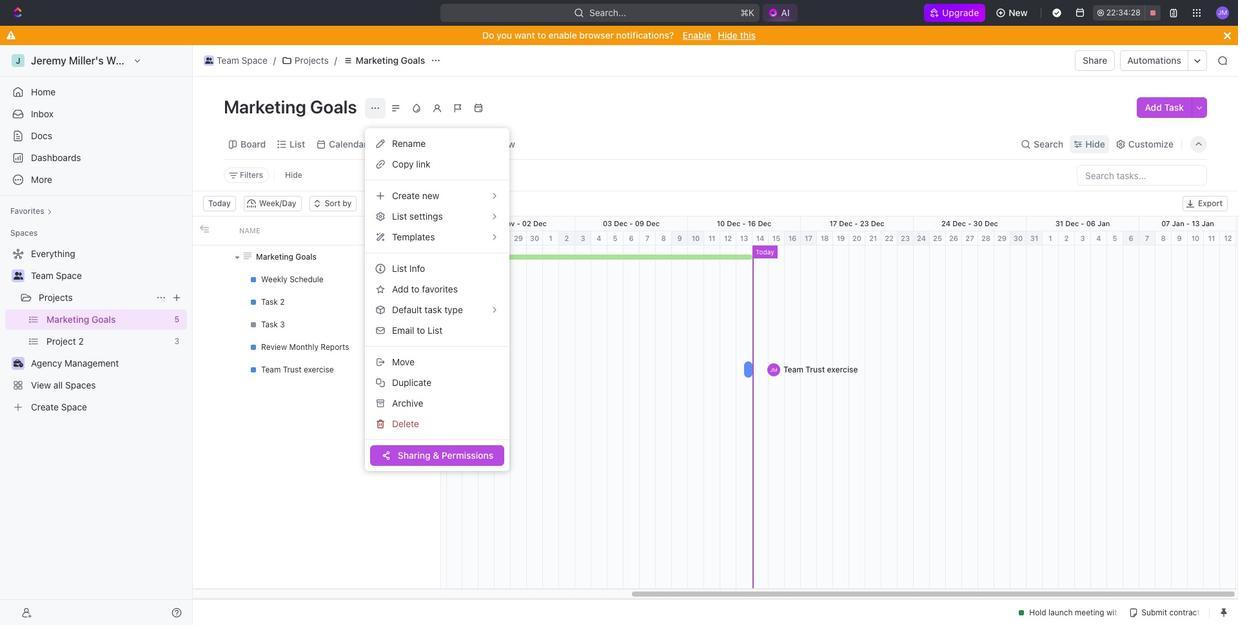 Task type: vqa. For each thing, say whether or not it's contained in the screenshot.
the middle SETTINGS link
no



Task type: describe. For each thing, give the bounding box(es) containing it.
06
[[1086, 219, 1096, 228]]

gantt link
[[389, 135, 415, 153]]

board link
[[238, 135, 266, 153]]

upgrade link
[[924, 4, 985, 22]]

hide inside button
[[285, 170, 302, 180]]

2 inside cell
[[280, 297, 285, 307]]

1 vertical spatial today
[[756, 248, 774, 256]]

list for list
[[290, 138, 305, 149]]

move
[[392, 357, 415, 368]]

1 vertical spatial 13
[[740, 234, 748, 242]]

do you want to enable browser notifications? enable hide this
[[482, 30, 756, 41]]

task
[[424, 304, 442, 315]]

copy
[[392, 159, 414, 170]]

26 element containing 26
[[946, 231, 962, 246]]

17 for 17
[[805, 234, 812, 242]]

dec inside 31 dec - 06 jan element
[[1065, 219, 1079, 228]]

row group containing marketing goals
[[193, 246, 440, 589]]

hide button
[[280, 168, 307, 183]]

1 horizontal spatial projects
[[295, 55, 329, 66]]

team right jm
[[783, 365, 803, 374]]

email to list
[[392, 325, 442, 336]]

inbox link
[[5, 104, 187, 124]]

3 inside cell
[[280, 319, 285, 329]]

2 24 element from the left
[[914, 231, 930, 246]]

sharing & permissions
[[398, 450, 493, 461]]

export button
[[1183, 196, 1228, 211]]

1 vertical spatial goals
[[310, 96, 357, 117]]

10 for 2nd 10 element from the right
[[692, 234, 700, 242]]

jm team trust exercise
[[770, 365, 858, 374]]

settings
[[409, 211, 443, 222]]

2 27 element from the left
[[962, 231, 978, 246]]

email
[[392, 325, 414, 336]]

name
[[239, 226, 260, 235]]

2 11 element from the left
[[1204, 231, 1220, 246]]

2 12 element from the left
[[1220, 231, 1237, 246]]

browser
[[579, 30, 614, 41]]

marketing goals link
[[340, 53, 428, 68]]

10 dec - 16 dec element
[[688, 217, 801, 231]]

customize
[[1128, 138, 1174, 149]]

task 3
[[261, 319, 285, 329]]

add for add to favorites
[[392, 284, 409, 295]]

team trust exercise
[[261, 365, 334, 374]]

19 element
[[833, 231, 849, 246]]

export
[[1198, 199, 1223, 208]]

archive
[[392, 398, 423, 409]]

24 for second 24 element from the left
[[917, 234, 926, 242]]

13 element
[[736, 231, 752, 246]]

24 for 24 dec - 30 dec
[[941, 219, 951, 228]]

marketing goals - 0.00% row
[[193, 246, 440, 268]]

team inside cell
[[261, 365, 281, 374]]

nov for 26
[[501, 219, 515, 228]]

1 horizontal spatial 2
[[565, 234, 569, 242]]

Search tasks... text field
[[1077, 166, 1206, 185]]

create
[[392, 190, 420, 201]]

sharing
[[398, 450, 430, 461]]

rename link
[[370, 133, 504, 154]]

search button
[[1017, 135, 1067, 153]]

2 28 element from the left
[[978, 231, 994, 246]]

29 for 2nd 29 element from the right
[[514, 234, 523, 242]]

projects inside sidebar navigation
[[39, 292, 73, 303]]

1 10 element from the left
[[688, 231, 704, 246]]

delete link
[[370, 414, 504, 435]]

templates button
[[370, 227, 504, 248]]

6 dec from the left
[[839, 219, 853, 228]]

1 4 from the left
[[597, 234, 601, 242]]

1 7 from the left
[[645, 234, 649, 242]]

24 for 1st 24 element from the left
[[434, 234, 443, 242]]

list link
[[287, 135, 305, 153]]

2 jan from the left
[[1172, 219, 1184, 228]]

exercise inside in progress 
 
 
 
 
 team trust exercise cell
[[304, 365, 334, 374]]

28 for first 28 element
[[498, 234, 507, 242]]

2 8 from the left
[[1161, 234, 1166, 242]]

26 nov - 02 dec
[[490, 219, 547, 228]]

sharing & permissions link
[[370, 446, 504, 466]]

2 27 from the left
[[965, 234, 974, 242]]

email to list link
[[370, 320, 504, 341]]

 image for 4th column header from the left
[[425, 227, 434, 236]]

19 nov - 25 nov
[[378, 219, 434, 228]]

favorites button
[[5, 204, 57, 219]]

search
[[1034, 138, 1063, 149]]

jan for 13
[[1202, 219, 1214, 228]]

dashboards link
[[5, 148, 187, 168]]

notifications?
[[616, 30, 674, 41]]

1 25 element from the left
[[447, 231, 462, 246]]

templates
[[392, 231, 435, 242]]

search...
[[590, 7, 626, 18]]

1 27 from the left
[[482, 234, 490, 242]]

23 inside 23 element
[[901, 234, 910, 242]]

list down the default task type dropdown button
[[428, 325, 442, 336]]

marketing inside cell
[[256, 252, 293, 261]]

2 1 from the left
[[1049, 234, 1052, 242]]

share
[[1083, 55, 1107, 66]]

templates link
[[370, 227, 504, 248]]

review
[[261, 342, 287, 352]]

26 nov - 02 dec element
[[462, 217, 575, 231]]

docs
[[31, 130, 52, 141]]

automations button
[[1121, 51, 1188, 70]]

duplicate link
[[370, 373, 504, 393]]

dec inside 26 nov - 02 dec element
[[533, 219, 547, 228]]

calendar
[[329, 138, 367, 149]]

18 element
[[817, 231, 833, 246]]

0 vertical spatial 25
[[409, 219, 418, 228]]

07 jan - 13 jan element
[[1139, 217, 1237, 231]]

8 dec from the left
[[952, 219, 966, 228]]

07 jan - 13 jan
[[1161, 219, 1214, 228]]

1 5 from the left
[[613, 234, 617, 242]]

&
[[433, 450, 439, 461]]

03 dec - 09 dec
[[603, 219, 660, 228]]

list settings button
[[370, 206, 504, 227]]

- for 13
[[1186, 219, 1190, 228]]

30 for first 30 element from the right
[[1014, 234, 1023, 242]]

jan for 06
[[1098, 219, 1110, 228]]

default task type
[[392, 304, 463, 315]]

reports
[[321, 342, 349, 352]]

2 dec from the left
[[614, 219, 628, 228]]

1 11 element from the left
[[704, 231, 720, 246]]

today inside "button"
[[208, 199, 231, 208]]

25 element containing 25
[[930, 231, 946, 246]]

default task type link
[[370, 300, 504, 320]]

task 3 row
[[193, 313, 440, 336]]

gantt
[[391, 138, 415, 149]]

1 24 element from the left
[[431, 231, 447, 246]]

2 horizontal spatial 2
[[1064, 234, 1069, 242]]

add task
[[1145, 102, 1184, 113]]

22
[[885, 234, 894, 242]]

schedule
[[290, 274, 324, 284]]

2 7 from the left
[[1145, 234, 1149, 242]]

1 12 from the left
[[724, 234, 732, 242]]

review monthly reports
[[261, 342, 349, 352]]

0 vertical spatial marketing
[[356, 55, 399, 66]]

1 9 from the left
[[677, 234, 682, 242]]

1 horizontal spatial projects link
[[278, 53, 332, 68]]

1 vertical spatial marketing goals
[[224, 96, 361, 117]]

sidebar navigation
[[0, 45, 193, 625]]

- for 23
[[855, 219, 858, 228]]

0 vertical spatial team space link
[[201, 53, 271, 68]]

17 dec - 23 dec element
[[801, 217, 914, 231]]

2 5 from the left
[[1113, 234, 1117, 242]]

‎task 2 row
[[193, 291, 440, 313]]

29 for 2nd 29 element from the left
[[997, 234, 1007, 242]]

20 element
[[849, 231, 865, 246]]

03
[[603, 219, 612, 228]]

1 vertical spatial marketing
[[224, 96, 306, 117]]

0 vertical spatial 13
[[1192, 219, 1200, 228]]

add task button
[[1137, 97, 1192, 118]]

space inside sidebar navigation
[[56, 270, 82, 281]]

rename
[[392, 138, 426, 149]]

user group image
[[13, 272, 23, 280]]

projects link inside tree
[[39, 288, 151, 308]]

customize button
[[1112, 135, 1177, 153]]

default task type button
[[370, 300, 504, 320]]

this
[[740, 30, 756, 41]]

14 element
[[752, 231, 769, 246]]

22:34:28
[[1106, 8, 1141, 17]]

want
[[514, 30, 535, 41]]

1 horizontal spatial team space
[[217, 55, 268, 66]]

task inside cell
[[261, 319, 278, 329]]

24 dec - 30 dec
[[941, 219, 998, 228]]

do
[[482, 30, 494, 41]]

09
[[635, 219, 644, 228]]

17 for 17 dec - 23 dec
[[829, 219, 837, 228]]

tree inside sidebar navigation
[[5, 244, 187, 418]]

1 horizontal spatial space
[[242, 55, 268, 66]]

2 / from the left
[[334, 55, 337, 66]]

default
[[392, 304, 422, 315]]

10 dec - 16 dec
[[717, 219, 771, 228]]

2 30 element from the left
[[1010, 231, 1027, 246]]

28 for 2nd 28 element from the left
[[981, 234, 990, 242]]

1 column header from the left
[[193, 217, 212, 245]]

- for 25
[[404, 219, 407, 228]]

upgrade
[[942, 7, 979, 18]]

trust inside cell
[[283, 365, 302, 374]]



Task type: locate. For each thing, give the bounding box(es) containing it.
27 down 24 dec - 30 dec element
[[965, 234, 974, 242]]

1 11 from the left
[[708, 234, 715, 242]]

15
[[772, 234, 780, 242]]

weekly schedule row
[[193, 268, 440, 291]]

0 horizontal spatial 26
[[490, 219, 499, 228]]

2 28 from the left
[[981, 234, 990, 242]]

15 element
[[769, 231, 785, 246]]

1 26 element from the left
[[462, 231, 478, 246]]

2 29 element from the left
[[994, 231, 1010, 246]]

11 down 07 jan - 13 jan element
[[1208, 234, 1215, 242]]

30 for second 30 element from the right
[[530, 234, 539, 242]]

0 horizontal spatial task
[[261, 319, 278, 329]]

30 element down 24 dec - 30 dec element
[[1010, 231, 1027, 246]]

9 down 07 jan - 13 jan element
[[1177, 234, 1182, 242]]

2 nov from the left
[[420, 219, 434, 228]]

25 right 23 element
[[933, 234, 942, 242]]

1 vertical spatial 16
[[788, 234, 797, 242]]

list for list settings
[[392, 211, 407, 222]]

6 down 31 dec - 06 jan element
[[1129, 234, 1133, 242]]

2 - from the left
[[517, 219, 520, 228]]

to down the info
[[411, 284, 419, 295]]

in progress 
 
 
 
 
 weekly schedule cell
[[231, 268, 399, 291]]

2 4 from the left
[[1096, 234, 1101, 242]]

0 vertical spatial 16
[[748, 219, 756, 228]]

favorites
[[10, 206, 44, 216]]

create new button
[[370, 186, 504, 206]]

 image
[[200, 224, 209, 233], [425, 227, 434, 236]]

0 horizontal spatial 23
[[860, 219, 869, 228]]

0 horizontal spatial trust
[[283, 365, 302, 374]]

list up hide button
[[290, 138, 305, 149]]

0 horizontal spatial 12 element
[[720, 231, 736, 246]]

1 vertical spatial space
[[56, 270, 82, 281]]

9 down 03 dec - 09 dec element
[[677, 234, 682, 242]]

0 vertical spatial space
[[242, 55, 268, 66]]

0 horizontal spatial 12
[[724, 234, 732, 242]]

0 vertical spatial add
[[1145, 102, 1162, 113]]

hide down list link
[[285, 170, 302, 180]]

tree grid containing marketing goals
[[193, 217, 440, 589]]

1 / from the left
[[273, 55, 276, 66]]

marketing goals inside cell
[[256, 252, 317, 261]]

to do 
 
 
 
 
 task 3 cell
[[231, 313, 399, 336]]

team inside sidebar navigation
[[31, 270, 53, 281]]

automations
[[1127, 55, 1181, 66]]

2 down 31 dec - 06 jan
[[1064, 234, 1069, 242]]

- for 06
[[1081, 219, 1084, 228]]

0 horizontal spatial hide
[[285, 170, 302, 180]]

26 element down 24 dec - 30 dec
[[946, 231, 962, 246]]

1 - from the left
[[404, 219, 407, 228]]

add inside button
[[1145, 102, 1162, 113]]

jan right 07
[[1172, 219, 1184, 228]]

dashboards
[[31, 152, 81, 163]]

0 horizontal spatial 10
[[692, 234, 700, 242]]

26 down 24 dec - 30 dec
[[949, 234, 958, 242]]

1 horizontal spatial 12
[[1224, 234, 1232, 242]]

1 horizontal spatial 28
[[981, 234, 990, 242]]

2 26 element from the left
[[946, 231, 962, 246]]

new
[[1009, 7, 1028, 18]]

12 down export button
[[1224, 234, 1232, 242]]

3 dec from the left
[[646, 219, 660, 228]]

23
[[860, 219, 869, 228], [901, 234, 910, 242]]

jan right 06
[[1098, 219, 1110, 228]]

2 6 from the left
[[1129, 234, 1133, 242]]

10 element down 07 jan - 13 jan element
[[1188, 231, 1204, 246]]

0 vertical spatial projects link
[[278, 53, 332, 68]]

31 dec - 06 jan element
[[1027, 217, 1139, 231]]

home
[[31, 86, 56, 97]]

10 for 2nd 10 element from left
[[1191, 234, 1199, 242]]

delete
[[392, 418, 419, 429]]

7 down 07 jan - 13 jan element
[[1145, 234, 1149, 242]]

jan
[[1098, 219, 1110, 228], [1172, 219, 1184, 228], [1202, 219, 1214, 228]]

0 horizontal spatial projects link
[[39, 288, 151, 308]]

user group image
[[205, 57, 213, 64]]

inbox
[[31, 108, 54, 119]]

enable
[[683, 30, 711, 41]]

31 down 31 dec - 06 jan element
[[1030, 234, 1038, 242]]

24 dec - 30 dec element
[[914, 217, 1027, 231]]

team space
[[217, 55, 268, 66], [31, 270, 82, 281]]

1 horizontal spatial 26
[[949, 234, 958, 242]]

23 right 22 element
[[901, 234, 910, 242]]

0 horizontal spatial jan
[[1098, 219, 1110, 228]]

8 down 03 dec - 09 dec element
[[661, 234, 666, 242]]

1 horizontal spatial 16
[[788, 234, 797, 242]]

2 vertical spatial to
[[417, 325, 425, 336]]

team space link
[[201, 53, 271, 68], [31, 266, 184, 286]]

hide
[[718, 30, 738, 41], [1085, 138, 1105, 149], [285, 170, 302, 180]]

add up 'customize'
[[1145, 102, 1162, 113]]

23 element
[[898, 231, 914, 246]]

to inside 'link'
[[417, 325, 425, 336]]

31 for 31 dec - 06 jan
[[1055, 219, 1063, 228]]

28 down 24 dec - 30 dec element
[[981, 234, 990, 242]]

nov
[[388, 219, 402, 228], [420, 219, 434, 228], [501, 219, 515, 228]]

16 right 15 element
[[788, 234, 797, 242]]

2 horizontal spatial 30
[[1014, 234, 1023, 242]]

17 up 19 "element"
[[829, 219, 837, 228]]

27 element down 24 dec - 30 dec element
[[962, 231, 978, 246]]

4 column header from the left
[[418, 217, 440, 245]]

in progress 
 
 
 
 
 ‎task 2 cell
[[231, 291, 399, 313]]

11 left 13 element
[[708, 234, 715, 242]]

team trust exercise row
[[193, 359, 440, 381]]

19 for 19 nov - 25 nov
[[378, 219, 386, 228]]

marketing goals cell
[[231, 246, 399, 268]]

1 29 element from the left
[[511, 231, 527, 246]]

list info link
[[370, 259, 504, 279]]

27 element
[[478, 231, 495, 246], [962, 231, 978, 246]]

2 25 element from the left
[[930, 231, 946, 246]]

26 left 02
[[490, 219, 499, 228]]

1 jan from the left
[[1098, 219, 1110, 228]]

5 dec from the left
[[758, 219, 771, 228]]

1 28 element from the left
[[495, 231, 511, 246]]

add
[[1145, 102, 1162, 113], [392, 284, 409, 295]]

16 up 13 element
[[748, 219, 756, 228]]

move link
[[370, 352, 504, 373]]

to right the want
[[537, 30, 546, 41]]

1 vertical spatial team space link
[[31, 266, 184, 286]]

create new link
[[370, 186, 504, 206]]

space
[[242, 55, 268, 66], [56, 270, 82, 281]]

29 down 26 nov - 02 dec element
[[514, 234, 523, 242]]

24 element down the "list settings" 'link' at the top
[[431, 231, 447, 246]]

0 horizontal spatial 16
[[748, 219, 756, 228]]

1 horizontal spatial 1
[[1049, 234, 1052, 242]]

1 horizontal spatial 19
[[837, 234, 845, 242]]

22 element
[[881, 231, 898, 246]]

to for favorites
[[411, 284, 419, 295]]

1 27 element from the left
[[478, 231, 495, 246]]

20
[[852, 234, 861, 242]]

0 horizontal spatial 27 element
[[478, 231, 495, 246]]

2 horizontal spatial 24
[[941, 219, 951, 228]]

‎task 2
[[261, 297, 285, 307]]

3 column header from the left
[[399, 217, 418, 245]]

tree
[[5, 244, 187, 418]]

2 vertical spatial goals
[[296, 252, 317, 261]]

 image for fourth column header from the right
[[200, 224, 209, 233]]

- for 09
[[629, 219, 633, 228]]

9 dec from the left
[[985, 219, 998, 228]]

list down create in the left of the page
[[392, 211, 407, 222]]

17 element
[[801, 231, 817, 246]]

0 horizontal spatial 11 element
[[704, 231, 720, 246]]

team space link inside tree
[[31, 266, 184, 286]]

new button
[[991, 3, 1035, 23]]

10 for 10 dec - 16 dec
[[717, 219, 725, 228]]

3 nov from the left
[[501, 219, 515, 228]]

0 horizontal spatial 24 element
[[431, 231, 447, 246]]

12 left 13 element
[[724, 234, 732, 242]]

23 inside 17 dec - 23 dec element
[[860, 219, 869, 228]]

21
[[869, 234, 877, 242]]

 image down today "button" at left
[[200, 224, 209, 233]]

10
[[717, 219, 725, 228], [692, 234, 700, 242], [1191, 234, 1199, 242]]

1 horizontal spatial 24
[[917, 234, 926, 242]]

trust down monthly
[[283, 365, 302, 374]]

0 horizontal spatial 26 element
[[462, 231, 478, 246]]

12 element down export
[[1220, 231, 1237, 246]]

31
[[1055, 219, 1063, 228], [1030, 234, 1038, 242]]

2 trust from the left
[[806, 365, 825, 374]]

2 vertical spatial marketing goals
[[256, 252, 317, 261]]

0 horizontal spatial 25
[[409, 219, 418, 228]]

6
[[629, 234, 634, 242], [1129, 234, 1133, 242]]

create new
[[392, 190, 439, 201]]

1 horizontal spatial hide
[[718, 30, 738, 41]]

1 nov from the left
[[388, 219, 402, 228]]

- for 02
[[517, 219, 520, 228]]

type
[[444, 304, 463, 315]]

0 vertical spatial goals
[[401, 55, 425, 66]]

add up default
[[392, 284, 409, 295]]

0 vertical spatial marketing goals
[[356, 55, 425, 66]]

29 element down 26 nov - 02 dec element
[[511, 231, 527, 246]]

24 element right 22 element
[[914, 231, 930, 246]]

11 element left 13 element
[[704, 231, 720, 246]]

0 vertical spatial 23
[[860, 219, 869, 228]]

10 element left 13 element
[[688, 231, 704, 246]]

1 vertical spatial 17
[[805, 234, 812, 242]]

permissions
[[442, 450, 493, 461]]

1 vertical spatial add
[[392, 284, 409, 295]]

1 29 from the left
[[514, 234, 523, 242]]

to
[[537, 30, 546, 41], [411, 284, 419, 295], [417, 325, 425, 336]]

0 horizontal spatial 29
[[514, 234, 523, 242]]

27 element down 26 nov - 02 dec
[[478, 231, 495, 246]]

0 horizontal spatial 2
[[280, 297, 285, 307]]

26 element down the "list settings" 'link' at the top
[[462, 231, 478, 246]]

24
[[941, 219, 951, 228], [434, 234, 443, 242], [917, 234, 926, 242]]

7
[[645, 234, 649, 242], [1145, 234, 1149, 242]]

1 exercise from the left
[[304, 365, 334, 374]]

team right user group icon
[[31, 270, 53, 281]]

1 horizontal spatial 12 element
[[1220, 231, 1237, 246]]

- for 16
[[742, 219, 746, 228]]

25 element right 23 element
[[930, 231, 946, 246]]

10 element
[[688, 231, 704, 246], [1188, 231, 1204, 246]]

30 element down 02
[[527, 231, 543, 246]]

5 down 03 dec - 09 dec
[[613, 234, 617, 242]]

17 dec - 23 dec
[[829, 219, 884, 228]]

31 element
[[1027, 231, 1043, 246]]

task down ‎task at top left
[[261, 319, 278, 329]]

23 up 20
[[860, 219, 869, 228]]

24 element
[[431, 231, 447, 246], [914, 231, 930, 246]]

hide right search
[[1085, 138, 1105, 149]]

 image down settings
[[425, 227, 434, 236]]

space right user group image
[[242, 55, 268, 66]]

1 horizontal spatial add
[[1145, 102, 1162, 113]]

27 down 26 nov - 02 dec
[[482, 234, 490, 242]]

trust right jm
[[806, 365, 825, 374]]

tree containing team space
[[5, 244, 187, 418]]

1 horizontal spatial /
[[334, 55, 337, 66]]

9
[[677, 234, 682, 242], [1177, 234, 1182, 242]]

0 horizontal spatial 31
[[1030, 234, 1038, 242]]

0 horizontal spatial 3
[[280, 319, 285, 329]]

8 - from the left
[[1186, 219, 1190, 228]]

11
[[708, 234, 715, 242], [1208, 234, 1215, 242]]

5
[[613, 234, 617, 242], [1113, 234, 1117, 242]]

list left the info
[[392, 263, 407, 274]]

favorites
[[422, 284, 458, 295]]

spaces
[[10, 228, 38, 238]]

1 horizontal spatial 30
[[973, 219, 983, 228]]

1 horizontal spatial 9
[[1177, 234, 1182, 242]]

4 dec from the left
[[727, 219, 740, 228]]

4 down 03 dec - 09 dec element
[[597, 234, 601, 242]]

1 horizontal spatial 27
[[965, 234, 974, 242]]

3 down 31 dec - 06 jan element
[[1080, 234, 1085, 242]]

1 trust from the left
[[283, 365, 302, 374]]

7 - from the left
[[1081, 219, 1084, 228]]

team down review
[[261, 365, 281, 374]]

team space inside sidebar navigation
[[31, 270, 82, 281]]

0 horizontal spatial  image
[[200, 224, 209, 233]]

1 vertical spatial 19
[[837, 234, 845, 242]]

18
[[821, 234, 829, 242]]

1 horizontal spatial 11
[[1208, 234, 1215, 242]]

0 horizontal spatial 30 element
[[527, 231, 543, 246]]

team
[[217, 55, 239, 66], [31, 270, 53, 281], [261, 365, 281, 374], [783, 365, 803, 374]]

1 vertical spatial 25
[[933, 234, 942, 242]]

1 down 26 nov - 02 dec element
[[549, 234, 552, 242]]

new
[[422, 190, 439, 201]]

29 element left 31 element
[[994, 231, 1010, 246]]

list for list info
[[392, 263, 407, 274]]

name column header
[[231, 217, 399, 245]]

list inside 'dropdown button'
[[392, 211, 407, 222]]

4 down 31 dec - 06 jan element
[[1096, 234, 1101, 242]]

7 down 03 dec - 09 dec element
[[645, 234, 649, 242]]

task up 'customize'
[[1164, 102, 1184, 113]]

2 29 from the left
[[997, 234, 1007, 242]]

team right user group image
[[217, 55, 239, 66]]

share button
[[1075, 50, 1115, 71]]

1 horizontal spatial 23
[[901, 234, 910, 242]]

0 horizontal spatial 10 element
[[688, 231, 704, 246]]

0 vertical spatial task
[[1164, 102, 1184, 113]]

team space right user group image
[[217, 55, 268, 66]]

2 horizontal spatial nov
[[501, 219, 515, 228]]

projects
[[295, 55, 329, 66], [39, 292, 73, 303]]

1 horizontal spatial trust
[[806, 365, 825, 374]]

11 element
[[704, 231, 720, 246], [1204, 231, 1220, 246]]

2 vertical spatial marketing
[[256, 252, 293, 261]]

add to favorites
[[392, 284, 458, 295]]

tree grid
[[193, 217, 440, 589]]

19 inside "element"
[[837, 234, 845, 242]]

review monthly reports row
[[193, 336, 440, 359]]

2 right ‎task at top left
[[280, 297, 285, 307]]

-
[[404, 219, 407, 228], [517, 219, 520, 228], [629, 219, 633, 228], [742, 219, 746, 228], [855, 219, 858, 228], [968, 219, 971, 228], [1081, 219, 1084, 228], [1186, 219, 1190, 228]]

0 vertical spatial to
[[537, 30, 546, 41]]

21 element
[[865, 231, 881, 246]]

1 right 31 element
[[1049, 234, 1052, 242]]

marketing
[[356, 55, 399, 66], [224, 96, 306, 117], [256, 252, 293, 261]]

26 for 26 nov - 02 dec
[[490, 219, 499, 228]]

2 10 element from the left
[[1188, 231, 1204, 246]]

5 - from the left
[[855, 219, 858, 228]]

28 element down 24 dec - 30 dec element
[[978, 231, 994, 246]]

1 12 element from the left
[[720, 231, 736, 246]]

03 dec - 09 dec element
[[575, 217, 688, 231]]

29 element
[[511, 231, 527, 246], [994, 231, 1010, 246]]

19 right 18 element
[[837, 234, 845, 242]]

16 element
[[785, 231, 801, 246]]

16
[[748, 219, 756, 228], [788, 234, 797, 242]]

07
[[1161, 219, 1170, 228]]

25 up templates at the left top of page
[[409, 219, 418, 228]]

28 element down 26 nov - 02 dec
[[495, 231, 511, 246]]

10 dec from the left
[[1065, 219, 1079, 228]]

archive link
[[370, 393, 504, 414]]

hide left this
[[718, 30, 738, 41]]

6 - from the left
[[968, 219, 971, 228]]

task inside button
[[1164, 102, 1184, 113]]

2 9 from the left
[[1177, 234, 1182, 242]]

1 8 from the left
[[661, 234, 666, 242]]

25 element down the "list settings" 'link' at the top
[[447, 231, 462, 246]]

1 30 element from the left
[[527, 231, 543, 246]]

13 down 10 dec - 16 dec element at the top
[[740, 234, 748, 242]]

3 up review
[[280, 319, 285, 329]]

goals inside cell
[[296, 252, 317, 261]]

0 horizontal spatial nov
[[388, 219, 402, 228]]

2 12 from the left
[[1224, 234, 1232, 242]]

task
[[1164, 102, 1184, 113], [261, 319, 278, 329]]

2 down 26 nov - 02 dec element
[[565, 234, 569, 242]]

1 28 from the left
[[498, 234, 507, 242]]

31 left 06
[[1055, 219, 1063, 228]]

25
[[409, 219, 418, 228], [933, 234, 942, 242]]

8
[[661, 234, 666, 242], [1161, 234, 1166, 242]]

7 dec from the left
[[871, 219, 884, 228]]

14
[[756, 234, 764, 242]]

0 horizontal spatial exercise
[[304, 365, 334, 374]]

1 horizontal spatial 10
[[717, 219, 725, 228]]

1 vertical spatial 31
[[1030, 234, 1038, 242]]

0 horizontal spatial 27
[[482, 234, 490, 242]]

enable
[[548, 30, 577, 41]]

1 horizontal spatial jan
[[1172, 219, 1184, 228]]

to right "email"
[[417, 325, 425, 336]]

in progress 
 
 
 
 
 team trust exercise cell
[[231, 359, 399, 381]]

11 element down 07 jan - 13 jan element
[[1204, 231, 1220, 246]]

to for list
[[417, 325, 425, 336]]

25 element
[[447, 231, 462, 246], [930, 231, 946, 246]]

3 down 03 dec - 09 dec element
[[581, 234, 585, 242]]

goals
[[401, 55, 425, 66], [310, 96, 357, 117], [296, 252, 317, 261]]

0 horizontal spatial 28
[[498, 234, 507, 242]]

5 down 31 dec - 06 jan element
[[1113, 234, 1117, 242]]

hide inside dropdown button
[[1085, 138, 1105, 149]]

0 horizontal spatial team space link
[[31, 266, 184, 286]]

1 horizontal spatial 27 element
[[962, 231, 978, 246]]

2 horizontal spatial jan
[[1202, 219, 1214, 228]]

1 horizontal spatial team space link
[[201, 53, 271, 68]]

1 horizontal spatial nov
[[420, 219, 434, 228]]

space right user group icon
[[56, 270, 82, 281]]

nov for 19
[[388, 219, 402, 228]]

02
[[522, 219, 531, 228]]

1 vertical spatial projects
[[39, 292, 73, 303]]

- for 30
[[968, 219, 971, 228]]

list settings link
[[370, 206, 504, 227]]

12
[[724, 234, 732, 242], [1224, 234, 1232, 242]]

12 element down "10 dec - 16 dec" at the top right of the page
[[720, 231, 736, 246]]

column header
[[193, 217, 212, 245], [212, 217, 231, 245], [399, 217, 418, 245], [418, 217, 440, 245]]

0 horizontal spatial 19
[[378, 219, 386, 228]]

1 horizontal spatial  image
[[425, 227, 434, 236]]

0 vertical spatial 26
[[490, 219, 499, 228]]

26 for 26
[[949, 234, 958, 242]]

info
[[409, 263, 425, 274]]

2 exercise from the left
[[827, 365, 858, 374]]

13 down export button
[[1192, 219, 1200, 228]]

1 horizontal spatial 13
[[1192, 219, 1200, 228]]

17 right 16 element
[[805, 234, 812, 242]]

12 element
[[720, 231, 736, 246], [1220, 231, 1237, 246]]

row group
[[193, 246, 440, 589]]

name row
[[193, 217, 440, 246]]

jan down export button
[[1202, 219, 1214, 228]]

19 for 19
[[837, 234, 845, 242]]

1 1 from the left
[[549, 234, 552, 242]]

6 down 03 dec - 09 dec element
[[629, 234, 634, 242]]

31 dec - 06 jan
[[1055, 219, 1110, 228]]

0 horizontal spatial team space
[[31, 270, 82, 281]]

copy link link
[[370, 154, 504, 175]]

⌘k
[[741, 7, 755, 18]]

19 left list settings
[[378, 219, 386, 228]]

0 vertical spatial hide
[[718, 30, 738, 41]]

29 left 31 element
[[997, 234, 1007, 242]]

28
[[498, 234, 507, 242], [981, 234, 990, 242]]

8 down 07
[[1161, 234, 1166, 242]]

2 11 from the left
[[1208, 234, 1215, 242]]

1 6 from the left
[[629, 234, 634, 242]]

add for add task
[[1145, 102, 1162, 113]]

2 horizontal spatial 3
[[1080, 234, 1085, 242]]

1 vertical spatial projects link
[[39, 288, 151, 308]]

today button
[[203, 196, 236, 211]]

weekly
[[261, 274, 287, 284]]

28 down 26 nov - 02 dec
[[498, 234, 507, 242]]

1 horizontal spatial 7
[[1145, 234, 1149, 242]]

30 element
[[527, 231, 543, 246], [1010, 231, 1027, 246]]

1 vertical spatial hide
[[1085, 138, 1105, 149]]

3
[[581, 234, 585, 242], [1080, 234, 1085, 242], [280, 319, 285, 329]]

2 column header from the left
[[212, 217, 231, 245]]

26 element
[[462, 231, 478, 246], [946, 231, 962, 246]]

1 horizontal spatial 3
[[581, 234, 585, 242]]

3 - from the left
[[629, 219, 633, 228]]

1 horizontal spatial 25
[[933, 234, 942, 242]]

19 nov - 25 nov element
[[350, 217, 462, 231]]

0 vertical spatial projects
[[295, 55, 329, 66]]

hide button
[[1070, 135, 1109, 153]]

0 horizontal spatial /
[[273, 55, 276, 66]]

4 - from the left
[[742, 219, 746, 228]]

1 dec from the left
[[533, 219, 547, 228]]

28 element
[[495, 231, 511, 246], [978, 231, 994, 246]]

1 horizontal spatial 25 element
[[930, 231, 946, 246]]

0 horizontal spatial 24
[[434, 234, 443, 242]]

team space right user group icon
[[31, 270, 82, 281]]

3 jan from the left
[[1202, 219, 1214, 228]]

0 horizontal spatial 17
[[805, 234, 812, 242]]

in progress 
 
 
 
 
 review monthly reports cell
[[231, 336, 399, 359]]

31 for 31
[[1030, 234, 1038, 242]]



